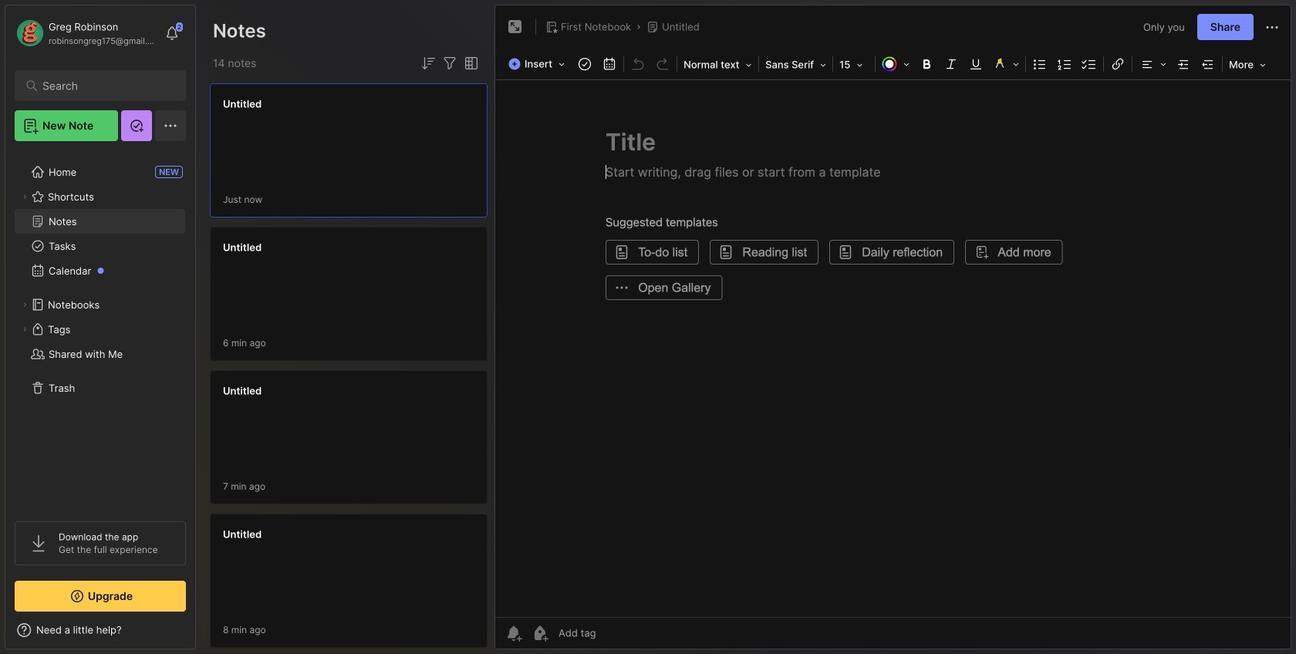 Task type: locate. For each thing, give the bounding box(es) containing it.
outdent image
[[1197, 53, 1219, 75]]

insert link image
[[1107, 53, 1129, 75]]

add tag image
[[531, 624, 549, 643]]

Font color field
[[877, 53, 914, 75]]

tree
[[5, 150, 195, 508]]

Add filters field
[[441, 54, 459, 73]]

bold image
[[916, 53, 937, 75]]

Search text field
[[42, 79, 165, 93]]

add a reminder image
[[505, 624, 523, 643]]

note window element
[[495, 5, 1292, 653]]

Add tag field
[[557, 626, 673, 640]]

more actions image
[[1263, 18, 1281, 37]]

None search field
[[42, 76, 165, 95]]

Font size field
[[835, 54, 873, 76]]

More actions field
[[1263, 17, 1281, 37]]

View options field
[[459, 54, 481, 73]]

expand note image
[[506, 18, 525, 36]]

italic image
[[941, 53, 962, 75]]

none search field inside main element
[[42, 76, 165, 95]]

tree inside main element
[[5, 150, 195, 508]]



Task type: vqa. For each thing, say whether or not it's contained in the screenshot.
Add Tag icon
yes



Task type: describe. For each thing, give the bounding box(es) containing it.
checklist image
[[1079, 53, 1100, 75]]

More field
[[1224, 54, 1271, 76]]

task image
[[574, 53, 596, 75]]

Account field
[[15, 18, 157, 49]]

Note Editor text field
[[495, 79, 1291, 617]]

indent image
[[1173, 53, 1194, 75]]

underline image
[[965, 53, 987, 75]]

Highlight field
[[988, 53, 1024, 75]]

click to collapse image
[[195, 626, 206, 644]]

Heading level field
[[679, 54, 757, 76]]

main element
[[0, 0, 201, 654]]

expand notebooks image
[[20, 300, 29, 309]]

Font family field
[[761, 54, 831, 76]]

Sort options field
[[419, 54, 437, 73]]

WHAT'S NEW field
[[5, 618, 195, 643]]

Alignment field
[[1134, 53, 1171, 75]]

Insert field
[[505, 53, 573, 75]]

numbered list image
[[1054, 53, 1076, 75]]

add filters image
[[441, 54, 459, 73]]

calendar event image
[[599, 53, 620, 75]]

bulleted list image
[[1029, 53, 1051, 75]]

expand tags image
[[20, 325, 29, 334]]



